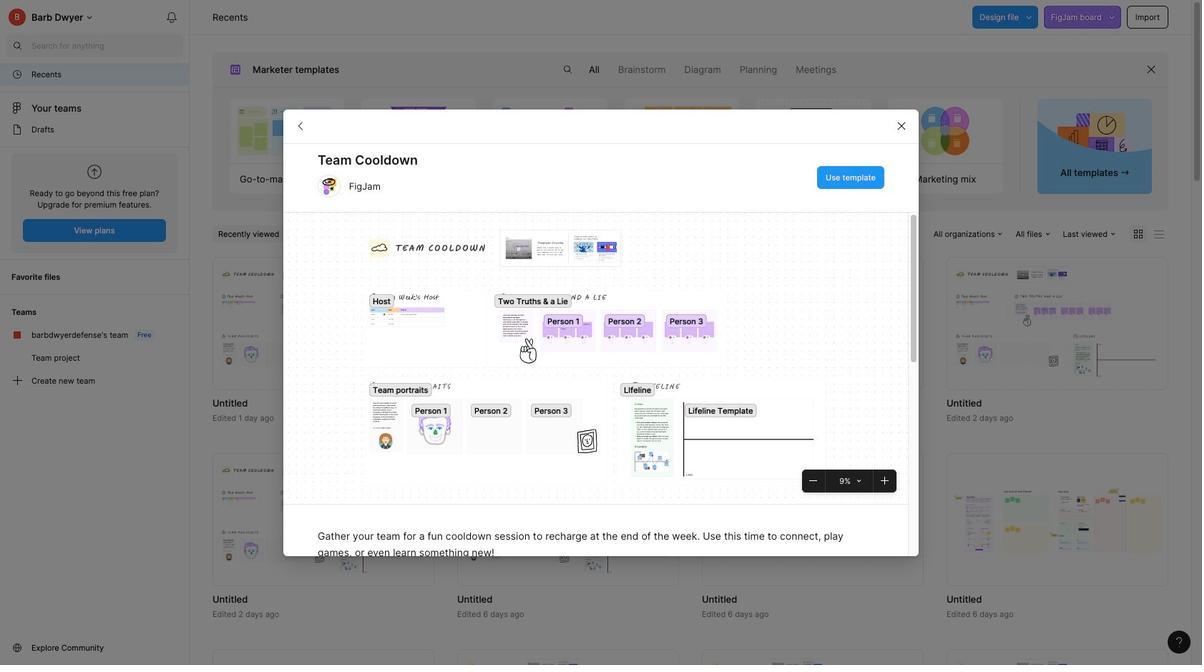 Task type: vqa. For each thing, say whether or not it's contained in the screenshot.
Main toolbar region
no



Task type: locate. For each thing, give the bounding box(es) containing it.
community 16 image
[[11, 642, 23, 654]]

search 32 image
[[6, 34, 29, 57], [556, 58, 579, 81]]

search 32 image up the competitor analysis image
[[556, 58, 579, 81]]

Search for anything text field
[[32, 40, 183, 52]]

select zoom level image
[[858, 479, 862, 483]]

0 horizontal spatial search 32 image
[[6, 34, 29, 57]]

search 32 image up recent 16 image
[[6, 34, 29, 57]]

dialog
[[284, 109, 919, 665]]

competitor analysis image
[[493, 99, 608, 163]]

1 vertical spatial search 32 image
[[556, 58, 579, 81]]

file thumbnail image
[[750, 264, 877, 383], [220, 266, 427, 381], [465, 266, 672, 381], [954, 266, 1162, 381], [220, 462, 427, 577], [465, 462, 672, 577], [710, 487, 917, 552], [954, 487, 1162, 552], [465, 658, 672, 665], [710, 658, 917, 665], [954, 658, 1162, 665]]

0 vertical spatial search 32 image
[[6, 34, 29, 57]]

recent 16 image
[[11, 69, 23, 80]]

social media planner image
[[625, 99, 739, 163]]



Task type: describe. For each thing, give the bounding box(es) containing it.
see all all templates image
[[1058, 112, 1133, 162]]

go-to-market (gtm) strategy image
[[230, 99, 344, 163]]

marketing funnel image
[[362, 99, 476, 163]]

1 horizontal spatial search 32 image
[[556, 58, 579, 81]]

creative brief template image
[[750, 99, 878, 163]]

bell 32 image
[[160, 6, 183, 29]]

marketing mix image
[[889, 99, 1003, 163]]

page 16 image
[[11, 124, 23, 135]]



